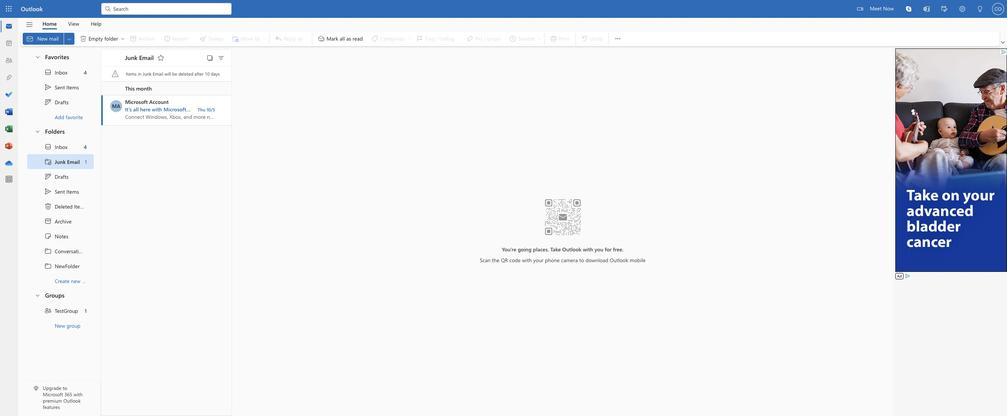 Task type: describe. For each thing, give the bounding box(es) containing it.
 button
[[972, 0, 990, 19]]

 for sent items
[[44, 173, 52, 180]]

 for folders
[[35, 128, 41, 134]]

will
[[165, 71, 171, 77]]

 archive
[[44, 218, 72, 225]]

deleted
[[55, 203, 73, 210]]

 button
[[1000, 39, 1007, 46]]

favorites tree
[[27, 47, 94, 124]]

inbox for add favorite
[[55, 69, 68, 76]]

2 horizontal spatial junk
[[143, 71, 152, 77]]

 button
[[64, 33, 74, 45]]

 button
[[918, 0, 936, 19]]

to do image
[[5, 91, 13, 99]]

0 vertical spatial microsoft
[[125, 98, 148, 105]]

people image
[[5, 57, 13, 64]]

left-rail-appbar navigation
[[1, 18, 16, 172]]

 button
[[205, 53, 215, 63]]


[[924, 6, 930, 12]]

excel image
[[5, 126, 13, 133]]

notes
[[55, 233, 68, 240]]

 deleted items
[[44, 203, 87, 210]]

 inside popup button
[[66, 36, 72, 42]]

all inside  mark all as read
[[340, 35, 345, 42]]

outlook inside upgrade to microsoft 365 with premium outlook features
[[63, 398, 81, 404]]

with inside message list no items selected list box
[[152, 106, 162, 113]]

microsoft inside upgrade to microsoft 365 with premium outlook features
[[43, 391, 63, 398]]

archive
[[55, 218, 72, 225]]

with left the you on the right of page
[[583, 246, 593, 253]]

you
[[595, 246, 604, 253]]

places.
[[533, 246, 549, 253]]

1  tree item from the top
[[27, 244, 103, 259]]

history
[[86, 248, 103, 255]]

drafts for add favorite
[[55, 99, 69, 106]]

 inbox for add favorite
[[44, 69, 68, 76]]

 search field
[[101, 0, 232, 17]]

calendar image
[[5, 40, 13, 47]]

2 sent from the top
[[55, 188, 65, 195]]

outlook up camera
[[563, 246, 582, 253]]

4 for sent items
[[84, 143, 87, 150]]

files image
[[5, 74, 13, 82]]

days
[[211, 71, 220, 77]]

premium features image
[[34, 386, 39, 391]]

 drafts for sent items
[[44, 173, 69, 180]]

2  tree item from the top
[[27, 259, 94, 273]]

in
[[138, 71, 141, 77]]

new group
[[55, 322, 80, 329]]

thu 10/5
[[198, 107, 215, 112]]

 tree item for add favorite
[[27, 65, 94, 80]]

ma
[[112, 102, 120, 110]]

Search for email, meetings, files and more. field
[[112, 5, 227, 12]]

junk inside  junk email
[[55, 158, 66, 165]]

it's all here with microsoft account
[[125, 106, 206, 113]]

2  sent items from the top
[[44, 188, 79, 195]]

 for  newfolder
[[44, 262, 52, 270]]

4 for add favorite
[[84, 69, 87, 76]]

code
[[510, 256, 521, 264]]

folder for 
[[104, 35, 118, 42]]

 button
[[611, 31, 626, 46]]


[[318, 35, 325, 42]]

here
[[140, 106, 151, 113]]

 tree item
[[27, 199, 94, 214]]

 tree item for add favorite
[[27, 95, 94, 110]]

1  tree item from the top
[[27, 80, 94, 95]]

 button
[[900, 0, 918, 18]]

1 vertical spatial email
[[153, 71, 163, 77]]

empty
[[89, 35, 103, 42]]

to inside you're going places. take outlook with you for free. scan the qr code with your phone camera to download outlook mobile
[[580, 256, 584, 264]]

favorites tree item
[[27, 50, 94, 65]]

groups tree item
[[27, 288, 94, 303]]

after
[[195, 71, 204, 77]]


[[44, 218, 52, 225]]

 button
[[215, 53, 227, 63]]

 mark all as read
[[318, 35, 363, 42]]


[[26, 35, 34, 42]]

favorites
[[45, 53, 69, 61]]

with inside upgrade to microsoft 365 with premium outlook features
[[74, 391, 83, 398]]

more apps image
[[5, 176, 13, 183]]

ad
[[898, 273, 902, 279]]

group
[[67, 322, 80, 329]]

10/5
[[207, 107, 215, 112]]

folders tree item
[[27, 124, 94, 139]]

meet
[[870, 5, 882, 12]]

new inside 'new group' tree item
[[55, 322, 65, 329]]

 empty folder 
[[80, 35, 125, 42]]

sent inside favorites tree
[[55, 84, 65, 91]]

outlook link
[[21, 0, 43, 18]]

view
[[68, 20, 79, 27]]

to inside upgrade to microsoft 365 with premium outlook features
[[63, 385, 67, 391]]

 for groups
[[35, 292, 41, 298]]

 tree item
[[27, 229, 94, 244]]


[[218, 54, 225, 62]]

tree containing 
[[27, 139, 103, 288]]

help
[[91, 20, 102, 27]]


[[44, 158, 52, 165]]

phone
[[545, 256, 560, 264]]

this month
[[125, 85, 152, 92]]

junk inside the junk email 
[[125, 53, 138, 61]]

 button for favorites
[[31, 50, 44, 64]]

take
[[551, 246, 561, 253]]

account
[[188, 106, 206, 113]]


[[112, 70, 119, 77]]

 tree item
[[27, 154, 94, 169]]

thu
[[198, 107, 205, 112]]


[[858, 6, 864, 12]]

email inside the junk email 
[[139, 53, 154, 61]]

drafts for sent items
[[55, 173, 69, 180]]

 tree item for sent items
[[27, 169, 94, 184]]

create new folder tree item
[[27, 273, 95, 288]]

upgrade to microsoft 365 with premium outlook features
[[43, 385, 83, 410]]

 button
[[155, 52, 167, 64]]

 inside favorites tree
[[44, 83, 52, 91]]


[[978, 6, 984, 12]]

application containing outlook
[[0, 0, 1008, 416]]

download
[[586, 256, 609, 264]]

all inside message list no items selected list box
[[133, 106, 139, 113]]

 for favorites
[[35, 54, 41, 60]]

mark
[[327, 35, 338, 42]]

new inside the  new mail
[[37, 35, 48, 42]]

 for  deleted items
[[44, 203, 52, 210]]

you're
[[502, 246, 517, 253]]

 for add favorite
[[44, 69, 52, 76]]

mail
[[49, 35, 59, 42]]


[[26, 21, 33, 28]]

message list no items selected list box
[[101, 82, 232, 416]]

365
[[64, 391, 72, 398]]

add
[[55, 113, 64, 121]]

help button
[[85, 18, 107, 29]]

premium
[[43, 398, 62, 404]]

message list section
[[101, 48, 232, 416]]


[[942, 6, 948, 12]]

 inbox for sent items
[[44, 143, 68, 150]]



Task type: locate. For each thing, give the bounding box(es) containing it.
 sent items inside favorites tree
[[44, 83, 79, 91]]

2 vertical spatial email
[[67, 158, 80, 165]]


[[44, 232, 52, 240]]

 inbox inside favorites tree
[[44, 69, 68, 76]]

 tree item up  junk email
[[27, 139, 94, 154]]

 up  tree item on the left of the page
[[44, 188, 52, 195]]

folder for create
[[82, 277, 95, 284]]

 up 
[[44, 203, 52, 210]]

1 vertical spatial folder
[[82, 277, 95, 284]]

junk right  on the top left
[[55, 158, 66, 165]]

4 up  tree item
[[84, 143, 87, 150]]

2 drafts from the top
[[55, 173, 69, 180]]

1 4 from the top
[[84, 69, 87, 76]]


[[80, 35, 87, 42], [44, 203, 52, 210]]

 down favorites
[[44, 83, 52, 91]]


[[1002, 41, 1005, 44]]

1 horizontal spatial to
[[580, 256, 584, 264]]

0 vertical spatial all
[[340, 35, 345, 42]]

 sent items
[[44, 83, 79, 91], [44, 188, 79, 195]]

view button
[[63, 18, 85, 29]]

1 vertical spatial all
[[133, 106, 139, 113]]

email inside  junk email
[[67, 158, 80, 165]]

0 vertical spatial inbox
[[55, 69, 68, 76]]

 tree item
[[27, 80, 94, 95], [27, 184, 94, 199]]

 drafts for add favorite
[[44, 98, 69, 106]]

1 vertical spatial  button
[[31, 124, 44, 138]]

drafts up add favorite tree item
[[55, 99, 69, 106]]

new left mail
[[37, 35, 48, 42]]

your
[[533, 256, 544, 264]]

 button
[[120, 33, 126, 45]]

0 horizontal spatial to
[[63, 385, 67, 391]]

 up junk email "heading"
[[121, 37, 125, 41]]

tab list
[[37, 18, 107, 29]]

1  button from the top
[[31, 50, 44, 64]]

home
[[42, 20, 57, 27]]

the
[[492, 256, 500, 264]]

favorite
[[66, 113, 83, 121]]

read
[[353, 35, 363, 42]]

junk email 
[[125, 53, 165, 61]]

4 down favorites tree item
[[84, 69, 87, 76]]

sent
[[55, 84, 65, 91], [55, 188, 65, 195]]

 for add favorite
[[44, 98, 52, 106]]

create new folder
[[55, 277, 95, 284]]

junk down  dropdown button
[[125, 53, 138, 61]]

 drafts down  tree item
[[44, 173, 69, 180]]

 inbox
[[44, 69, 68, 76], [44, 143, 68, 150]]

outlook up  button
[[21, 5, 43, 13]]

1 inbox from the top
[[55, 69, 68, 76]]

 tree item
[[27, 65, 94, 80], [27, 139, 94, 154]]

1 vertical spatial  tree item
[[27, 184, 94, 199]]

0 vertical spatial 1
[[85, 158, 87, 165]]

1 vertical spatial inbox
[[55, 143, 68, 150]]

 inside favorites tree
[[44, 98, 52, 106]]

0 vertical spatial folder
[[104, 35, 118, 42]]

0 vertical spatial  tree item
[[27, 65, 94, 80]]

drafts inside favorites tree
[[55, 99, 69, 106]]

folder right new
[[82, 277, 95, 284]]

microsoft account
[[125, 98, 169, 105]]

 tree item up add
[[27, 95, 94, 110]]

items left in
[[126, 71, 137, 77]]

 tree item up deleted
[[27, 184, 94, 199]]

as
[[346, 35, 351, 42]]

 down 
[[44, 247, 52, 255]]

1 horizontal spatial folder
[[104, 35, 118, 42]]

2  from the top
[[44, 173, 52, 180]]

1 vertical spatial 
[[44, 188, 52, 195]]

1 inside  tree item
[[85, 307, 87, 314]]

1 horizontal spatial all
[[340, 35, 345, 42]]

it's
[[125, 106, 132, 113]]

folders
[[45, 127, 65, 135]]

 up  on the top left
[[44, 143, 52, 150]]

1 vertical spatial  tree item
[[27, 139, 94, 154]]

0 vertical spatial drafts
[[55, 99, 69, 106]]

1  from the top
[[44, 247, 52, 255]]

microsoft down account
[[164, 106, 186, 113]]

 inside  empty folder 
[[80, 35, 87, 42]]

1  from the top
[[44, 98, 52, 106]]

word image
[[5, 108, 13, 116]]

 for  empty folder 
[[80, 35, 87, 42]]

1 vertical spatial  tree item
[[27, 169, 94, 184]]

add favorite
[[55, 113, 83, 121]]

going
[[518, 246, 532, 253]]

deleted
[[178, 71, 193, 77]]

items inside message list "section"
[[126, 71, 137, 77]]

for
[[605, 246, 612, 253]]


[[44, 83, 52, 91], [44, 188, 52, 195]]

onedrive image
[[5, 160, 13, 167]]

0 vertical spatial  inbox
[[44, 69, 68, 76]]


[[614, 35, 622, 42]]

 button inside favorites tree item
[[31, 50, 44, 64]]

new left group
[[55, 322, 65, 329]]

1 horizontal spatial junk
[[125, 53, 138, 61]]

0 vertical spatial 
[[44, 98, 52, 106]]

1 for 
[[85, 158, 87, 165]]

 left empty
[[80, 35, 87, 42]]

items
[[126, 71, 137, 77], [66, 84, 79, 91], [66, 188, 79, 195], [74, 203, 87, 210]]

1 horizontal spatial new
[[55, 322, 65, 329]]

items in junk email will be deleted after 10 days
[[126, 71, 220, 77]]

 new mail
[[26, 35, 59, 42]]

 button
[[31, 50, 44, 64], [31, 124, 44, 138], [31, 288, 44, 302]]

 tree item down  junk email
[[27, 169, 94, 184]]


[[906, 6, 912, 12]]

junk right in
[[143, 71, 152, 77]]

1 vertical spatial drafts
[[55, 173, 69, 180]]

mail image
[[5, 23, 13, 30]]

items for 2nd  tree item from the top of the application containing outlook
[[66, 188, 79, 195]]

folder left  dropdown button
[[104, 35, 118, 42]]

0 horizontal spatial junk
[[55, 158, 66, 165]]

1  drafts from the top
[[44, 98, 69, 106]]

 inside folders tree item
[[35, 128, 41, 134]]

camera
[[561, 256, 578, 264]]

tree
[[27, 139, 103, 288]]

 inbox down folders at left
[[44, 143, 68, 150]]

0 vertical spatial  tree item
[[27, 95, 94, 110]]

1 for 
[[85, 307, 87, 314]]

0 vertical spatial 
[[44, 69, 52, 76]]

2  from the top
[[44, 143, 52, 150]]

application
[[0, 0, 1008, 416]]

to right camera
[[580, 256, 584, 264]]

upgrade
[[43, 385, 61, 391]]

2 vertical spatial junk
[[55, 158, 66, 165]]

inbox down favorites tree item
[[55, 69, 68, 76]]

inbox down folders tree item
[[55, 143, 68, 150]]

 tree item up the newfolder
[[27, 244, 103, 259]]

all right it's
[[133, 106, 139, 113]]

with down account
[[152, 106, 162, 113]]

be
[[172, 71, 177, 77]]

0 vertical spatial  tree item
[[27, 80, 94, 95]]

 button left folders at left
[[31, 124, 44, 138]]

1 vertical spatial 4
[[84, 143, 87, 150]]

groups
[[45, 291, 65, 299]]

all
[[340, 35, 345, 42], [133, 106, 139, 113]]

powerpoint image
[[5, 143, 13, 150]]

1 vertical spatial 
[[44, 173, 52, 180]]

outlook right premium
[[63, 398, 81, 404]]

mobile
[[630, 256, 646, 264]]

new group tree item
[[27, 318, 94, 333]]

set your advertising preferences image
[[905, 273, 911, 279]]

sent up add
[[55, 84, 65, 91]]

all left as
[[340, 35, 345, 42]]

2  drafts from the top
[[44, 173, 69, 180]]

with down going
[[522, 256, 532, 264]]

 sent items up  tree item on the left of the page
[[44, 188, 79, 195]]

1  inbox from the top
[[44, 69, 68, 76]]

items for  tree item on the left of the page
[[74, 203, 87, 210]]

tab list containing home
[[37, 18, 107, 29]]

drafts down  junk email
[[55, 173, 69, 180]]

1  from the top
[[44, 83, 52, 91]]

 inbox down favorites
[[44, 69, 68, 76]]

1 drafts from the top
[[55, 99, 69, 106]]

email left will
[[153, 71, 163, 77]]

home button
[[37, 18, 62, 29]]

2  tree item from the top
[[27, 169, 94, 184]]

0 vertical spatial email
[[139, 53, 154, 61]]

outlook
[[21, 5, 43, 13], [563, 246, 582, 253], [610, 256, 629, 264], [63, 398, 81, 404]]

 inside groups tree item
[[35, 292, 41, 298]]

0 vertical spatial  drafts
[[44, 98, 69, 106]]

1 vertical spatial  sent items
[[44, 188, 79, 195]]

0 vertical spatial 
[[44, 83, 52, 91]]

4 inside favorites tree
[[84, 69, 87, 76]]

2  from the top
[[44, 188, 52, 195]]

outlook banner
[[0, 0, 1008, 19]]

to right upgrade
[[63, 385, 67, 391]]

inbox for sent items
[[55, 143, 68, 150]]

folder
[[104, 35, 118, 42], [82, 277, 95, 284]]

month
[[136, 85, 152, 92]]

 left the groups
[[35, 292, 41, 298]]

 inside  empty folder 
[[121, 37, 125, 41]]

1 vertical spatial to
[[63, 385, 67, 391]]

junk email heading
[[115, 50, 167, 66]]

microsoft up it's
[[125, 98, 148, 105]]

microsoft up features
[[43, 391, 63, 398]]

testgroup
[[55, 307, 78, 314]]

2 horizontal spatial microsoft
[[164, 106, 186, 113]]

 up add favorite tree item
[[44, 98, 52, 106]]

 button inside folders tree item
[[31, 124, 44, 138]]

drafts
[[55, 99, 69, 106], [55, 173, 69, 180]]

1 right testgroup
[[85, 307, 87, 314]]

 button for groups
[[31, 288, 44, 302]]

now
[[884, 5, 894, 12]]

microsoft
[[125, 98, 148, 105], [164, 106, 186, 113], [43, 391, 63, 398]]

 tree item up add favorite tree item
[[27, 80, 94, 95]]

0 vertical spatial sent
[[55, 84, 65, 91]]

2  inbox from the top
[[44, 143, 68, 150]]

 for sent items
[[44, 143, 52, 150]]

new
[[37, 35, 48, 42], [55, 322, 65, 329]]

0 vertical spatial 
[[44, 247, 52, 255]]

free.
[[613, 246, 624, 253]]

 tree item
[[27, 244, 103, 259], [27, 259, 94, 273]]

items for 2nd  tree item from the bottom
[[66, 84, 79, 91]]

 button
[[22, 18, 37, 31]]

 button
[[954, 0, 972, 19]]

2 inbox from the top
[[55, 143, 68, 150]]

0 horizontal spatial new
[[37, 35, 48, 42]]

2  from the top
[[44, 262, 52, 270]]

 newfolder
[[44, 262, 80, 270]]

 button
[[936, 0, 954, 19]]

 left folders at left
[[35, 128, 41, 134]]

 button left the groups
[[31, 288, 44, 302]]

tab list inside application
[[37, 18, 107, 29]]

microsoft account image
[[110, 100, 122, 112]]

items up favorite
[[66, 84, 79, 91]]

 conversation history
[[44, 247, 103, 255]]

inbox
[[55, 69, 68, 76], [55, 143, 68, 150]]

0 horizontal spatial all
[[133, 106, 139, 113]]

2 vertical spatial  button
[[31, 288, 44, 302]]

features
[[43, 404, 60, 410]]

2 4 from the top
[[84, 143, 87, 150]]

move & delete group
[[23, 31, 268, 46]]


[[44, 307, 52, 314]]

1 vertical spatial 1
[[85, 307, 87, 314]]

this month heading
[[101, 82, 232, 95]]

email
[[139, 53, 154, 61], [153, 71, 163, 77], [67, 158, 80, 165]]

to
[[580, 256, 584, 264], [63, 385, 67, 391]]

1 inside  tree item
[[85, 158, 87, 165]]

 testgroup
[[44, 307, 78, 314]]

0 vertical spatial  sent items
[[44, 83, 79, 91]]

 button inside groups tree item
[[31, 288, 44, 302]]

 right mail
[[66, 36, 72, 42]]

 drafts up add
[[44, 98, 69, 106]]

 sent items up add favorite tree item
[[44, 83, 79, 91]]

 inside favorites tree
[[44, 69, 52, 76]]

 tree item down favorites
[[27, 65, 94, 80]]

0 vertical spatial 4
[[84, 69, 87, 76]]

 left the newfolder
[[44, 262, 52, 270]]

this
[[125, 85, 135, 92]]

1 vertical spatial  inbox
[[44, 143, 68, 150]]

items inside favorites tree
[[66, 84, 79, 91]]

 down  on the top left
[[44, 173, 52, 180]]


[[207, 55, 213, 61]]

 tree item
[[27, 303, 94, 318]]


[[44, 98, 52, 106], [44, 173, 52, 180]]

email left  button
[[139, 53, 154, 61]]

 down the  new mail
[[35, 54, 41, 60]]

1 vertical spatial 
[[44, 203, 52, 210]]

 drafts inside favorites tree
[[44, 98, 69, 106]]

inbox inside favorites tree
[[55, 69, 68, 76]]

email right  on the top left
[[67, 158, 80, 165]]

 drafts
[[44, 98, 69, 106], [44, 173, 69, 180]]

outlook inside banner
[[21, 5, 43, 13]]

 tree item
[[27, 214, 94, 229]]

0 horizontal spatial microsoft
[[43, 391, 63, 398]]

account
[[149, 98, 169, 105]]

3  button from the top
[[31, 288, 44, 302]]

 button for folders
[[31, 124, 44, 138]]

1  tree item from the top
[[27, 65, 94, 80]]

 junk email
[[44, 158, 80, 165]]

1 right  junk email
[[85, 158, 87, 165]]

1 vertical spatial junk
[[143, 71, 152, 77]]

0 horizontal spatial folder
[[82, 277, 95, 284]]

2 vertical spatial microsoft
[[43, 391, 63, 398]]

1  tree item from the top
[[27, 95, 94, 110]]

1  from the top
[[44, 69, 52, 76]]

1 vertical spatial microsoft
[[164, 106, 186, 113]]

folder inside tree item
[[82, 277, 95, 284]]

0 vertical spatial to
[[580, 256, 584, 264]]

1  sent items from the top
[[44, 83, 79, 91]]

junk
[[125, 53, 138, 61], [143, 71, 152, 77], [55, 158, 66, 165]]

2  tree item from the top
[[27, 139, 94, 154]]

items right deleted
[[74, 203, 87, 210]]

1 vertical spatial 
[[44, 143, 52, 150]]

1 horizontal spatial 
[[80, 35, 87, 42]]

 tree item for sent items
[[27, 139, 94, 154]]

co
[[995, 6, 1002, 12]]

 tree item up "create"
[[27, 259, 94, 273]]

0 horizontal spatial 
[[44, 203, 52, 210]]

outlook down 'free.'
[[610, 256, 629, 264]]

 button down the  new mail
[[31, 50, 44, 64]]

1 horizontal spatial microsoft
[[125, 98, 148, 105]]

conversation
[[55, 248, 85, 255]]

10
[[205, 71, 210, 77]]

 inside tree item
[[44, 203, 52, 210]]

new
[[71, 277, 80, 284]]

qr
[[501, 256, 508, 264]]

1 vertical spatial  drafts
[[44, 173, 69, 180]]

1 1 from the top
[[85, 158, 87, 165]]

 down favorites
[[44, 69, 52, 76]]

 for  conversation history
[[44, 247, 52, 255]]

with
[[152, 106, 162, 113], [583, 246, 593, 253], [522, 256, 532, 264], [74, 391, 83, 398]]

newfolder
[[55, 262, 80, 269]]

1 vertical spatial 
[[44, 262, 52, 270]]

meet now
[[870, 5, 894, 12]]

you're going places. take outlook with you for free. scan the qr code with your phone camera to download outlook mobile
[[480, 246, 646, 264]]

Select a message checkbox
[[110, 100, 125, 112]]

 tree item
[[27, 95, 94, 110], [27, 169, 94, 184]]

 inside tree
[[44, 173, 52, 180]]

2  button from the top
[[31, 124, 44, 138]]

0 vertical spatial 
[[80, 35, 87, 42]]

tags group
[[314, 31, 543, 46]]

1 sent from the top
[[55, 84, 65, 91]]

items up " deleted items"
[[66, 188, 79, 195]]

1 vertical spatial new
[[55, 322, 65, 329]]

2 1 from the top
[[85, 307, 87, 314]]

items inside " deleted items"
[[74, 203, 87, 210]]

 inside favorites tree item
[[35, 54, 41, 60]]

1 vertical spatial sent
[[55, 188, 65, 195]]

folder inside  empty folder 
[[104, 35, 118, 42]]

with right the 365
[[74, 391, 83, 398]]

0 vertical spatial new
[[37, 35, 48, 42]]

2  tree item from the top
[[27, 184, 94, 199]]

add favorite tree item
[[27, 110, 94, 124]]

create
[[55, 277, 70, 284]]

0 vertical spatial  button
[[31, 50, 44, 64]]

0 vertical spatial junk
[[125, 53, 138, 61]]

sent up  tree item on the left of the page
[[55, 188, 65, 195]]



Task type: vqa. For each thing, say whether or not it's contained in the screenshot.
Filter
no



